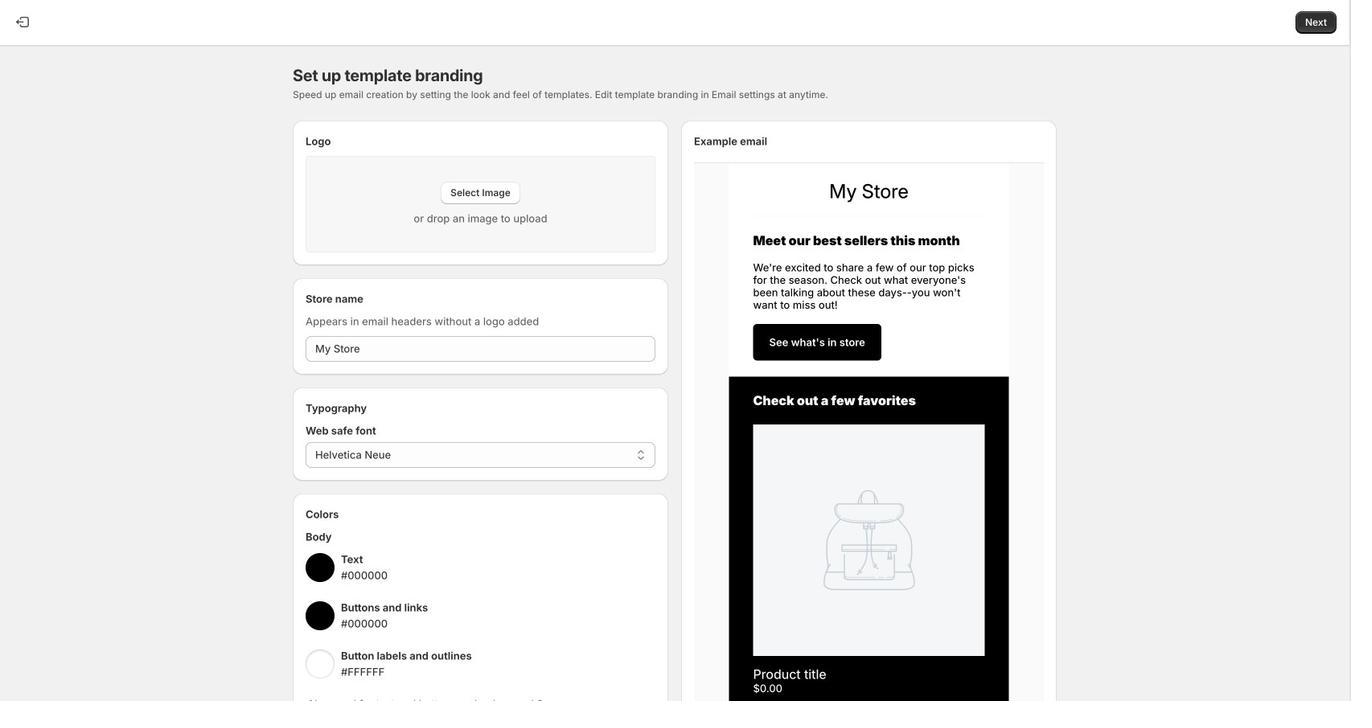 Task type: vqa. For each thing, say whether or not it's contained in the screenshot.
Fullscreen dialog
yes



Task type: describe. For each thing, give the bounding box(es) containing it.
fullscreen dialog
[[0, 0, 1351, 702]]



